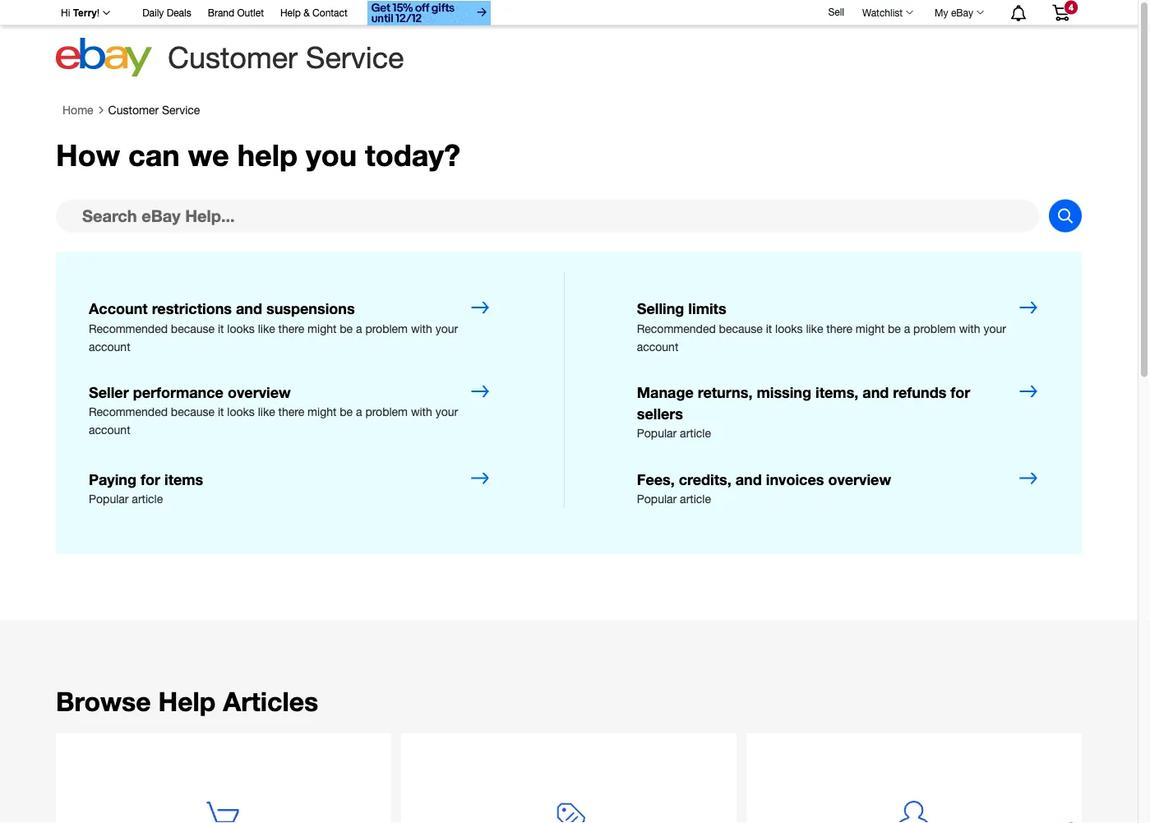 Task type: describe. For each thing, give the bounding box(es) containing it.
watchlist
[[862, 7, 903, 18]]

popular inside fees, credits, and invoices overview popular article
[[637, 492, 677, 506]]

overview inside seller performance overview recommended because it looks like there might be a problem with your account
[[228, 383, 291, 401]]

be inside account restrictions and suspensions recommended because it looks like there might be a problem with your account
[[340, 321, 353, 335]]

article inside fees, credits, and invoices overview popular article
[[680, 492, 711, 506]]

might inside account restrictions and suspensions recommended because it looks like there might be a problem with your account
[[308, 321, 337, 335]]

ebay
[[951, 7, 973, 18]]

account inside account restrictions and suspensions recommended because it looks like there might be a problem with your account
[[89, 339, 130, 353]]

it inside seller performance overview recommended because it looks like there might be a problem with your account
[[218, 405, 224, 419]]

credits,
[[679, 470, 732, 488]]

a inside seller performance overview recommended because it looks like there might be a problem with your account
[[356, 405, 362, 419]]

your inside seller performance overview recommended because it looks like there might be a problem with your account
[[436, 405, 458, 419]]

get an extra 15% off image
[[367, 1, 491, 25]]

your inside selling limits recommended because it looks like there might be a problem with your account
[[984, 321, 1006, 335]]

problem inside seller performance overview recommended because it looks like there might be a problem with your account
[[365, 405, 408, 419]]

limits
[[688, 300, 727, 317]]

recommended inside account restrictions and suspensions recommended because it looks like there might be a problem with your account
[[89, 321, 168, 335]]

with inside account restrictions and suspensions recommended because it looks like there might be a problem with your account
[[411, 321, 432, 335]]

&
[[304, 7, 310, 18]]

seller
[[89, 383, 129, 401]]

fees,
[[637, 470, 675, 488]]

my
[[935, 7, 948, 18]]

sell link
[[821, 6, 852, 17]]

looks inside account restrictions and suspensions recommended because it looks like there might be a problem with your account
[[227, 321, 255, 335]]

manage
[[637, 383, 694, 401]]

help inside main content
[[158, 686, 216, 717]]

brand
[[208, 7, 234, 18]]

4
[[1069, 2, 1074, 12]]

browse help articles
[[56, 686, 318, 717]]

how can we help you today? main content
[[0, 95, 1138, 823]]

selling limits recommended because it looks like there might be a problem with your account
[[637, 300, 1006, 353]]

sell
[[828, 6, 844, 17]]

like inside selling limits recommended because it looks like there might be a problem with your account
[[806, 321, 823, 335]]

returns,
[[698, 383, 753, 401]]

terry
[[73, 7, 97, 18]]

my ebay link
[[926, 2, 992, 22]]

article inside manage returns, missing items, and refunds for sellers popular article
[[680, 426, 711, 440]]

account
[[89, 300, 148, 317]]

my ebay
[[935, 7, 973, 18]]

because inside seller performance overview recommended because it looks like there might be a problem with your account
[[171, 405, 215, 419]]

can
[[128, 137, 180, 173]]

help & contact
[[280, 7, 348, 18]]

articles
[[223, 686, 318, 717]]

there inside seller performance overview recommended because it looks like there might be a problem with your account
[[278, 405, 304, 419]]

fees, credits, and invoices overview popular article
[[637, 470, 891, 506]]

recommended inside seller performance overview recommended because it looks like there might be a problem with your account
[[89, 405, 168, 419]]

there inside selling limits recommended because it looks like there might be a problem with your account
[[827, 321, 853, 335]]

looks inside selling limits recommended because it looks like there might be a problem with your account
[[775, 321, 803, 335]]

we
[[188, 137, 229, 173]]

because inside account restrictions and suspensions recommended because it looks like there might be a problem with your account
[[171, 321, 215, 335]]

sellers
[[637, 405, 683, 422]]

customer service link
[[108, 103, 200, 117]]

performance
[[133, 383, 224, 401]]

for inside paying for items popular article
[[141, 470, 160, 488]]

your inside account restrictions and suspensions recommended because it looks like there might be a problem with your account
[[436, 321, 458, 335]]

a inside account restrictions and suspensions recommended because it looks like there might be a problem with your account
[[356, 321, 362, 335]]

customer service inside "banner"
[[168, 40, 404, 74]]

home link
[[62, 103, 93, 117]]

browse
[[56, 686, 151, 717]]

paying for items popular article
[[89, 470, 203, 506]]

a inside selling limits recommended because it looks like there might be a problem with your account
[[904, 321, 910, 335]]



Task type: locate. For each thing, give the bounding box(es) containing it.
invoices
[[766, 470, 824, 488]]

account restrictions and suspensions recommended because it looks like there might be a problem with your account
[[89, 300, 458, 353]]

overview inside fees, credits, and invoices overview popular article
[[828, 470, 891, 488]]

popular
[[637, 426, 677, 440], [89, 492, 129, 506], [637, 492, 677, 506]]

because down performance
[[171, 405, 215, 419]]

watchlist link
[[853, 2, 921, 22]]

like inside account restrictions and suspensions recommended because it looks like there might be a problem with your account
[[258, 321, 275, 335]]

and for invoices
[[736, 470, 762, 488]]

brand outlet
[[208, 7, 264, 18]]

contact
[[312, 7, 348, 18]]

1 horizontal spatial help
[[280, 7, 301, 18]]

restrictions
[[152, 300, 232, 317]]

0 horizontal spatial help
[[158, 686, 216, 717]]

and inside account restrictions and suspensions recommended because it looks like there might be a problem with your account
[[236, 300, 262, 317]]

article
[[680, 426, 711, 440], [132, 492, 163, 506], [680, 492, 711, 506]]

help inside "account" navigation
[[280, 7, 301, 18]]

customer service
[[168, 40, 404, 74], [108, 103, 200, 117]]

popular inside paying for items popular article
[[89, 492, 129, 506]]

customer service down &
[[168, 40, 404, 74]]

1 vertical spatial overview
[[828, 470, 891, 488]]

0 vertical spatial for
[[951, 383, 970, 401]]

and inside manage returns, missing items, and refunds for sellers popular article
[[863, 383, 889, 401]]

might inside selling limits recommended because it looks like there might be a problem with your account
[[856, 321, 885, 335]]

account down account at the top of the page
[[89, 339, 130, 353]]

account down seller
[[89, 423, 130, 437]]

account navigation
[[52, 0, 1082, 28]]

for right refunds
[[951, 383, 970, 401]]

customer service inside how can we help you today? main content
[[108, 103, 200, 117]]

0 horizontal spatial service
[[162, 103, 200, 117]]

0 vertical spatial help
[[280, 7, 301, 18]]

suspensions
[[266, 300, 355, 317]]

looks inside seller performance overview recommended because it looks like there might be a problem with your account
[[227, 405, 255, 419]]

manage returns, missing items, and refunds for sellers popular article
[[637, 383, 970, 440]]

article down sellers
[[680, 426, 711, 440]]

today?
[[365, 137, 460, 173]]

popular inside manage returns, missing items, and refunds for sellers popular article
[[637, 426, 677, 440]]

items,
[[816, 383, 859, 401]]

be inside seller performance overview recommended because it looks like there might be a problem with your account
[[340, 405, 353, 419]]

and for suspensions
[[236, 300, 262, 317]]

customer
[[168, 40, 298, 74], [108, 103, 159, 117]]

with inside selling limits recommended because it looks like there might be a problem with your account
[[959, 321, 981, 335]]

seller performance overview recommended because it looks like there might be a problem with your account
[[89, 383, 458, 437]]

popular down fees,
[[637, 492, 677, 506]]

a
[[356, 321, 362, 335], [904, 321, 910, 335], [356, 405, 362, 419]]

be inside selling limits recommended because it looks like there might be a problem with your account
[[888, 321, 901, 335]]

deals
[[167, 7, 191, 18]]

there inside account restrictions and suspensions recommended because it looks like there might be a problem with your account
[[278, 321, 304, 335]]

and right items,
[[863, 383, 889, 401]]

recommended down seller
[[89, 405, 168, 419]]

looks
[[227, 321, 255, 335], [775, 321, 803, 335], [227, 405, 255, 419]]

might inside seller performance overview recommended because it looks like there might be a problem with your account
[[308, 405, 337, 419]]

for inside manage returns, missing items, and refunds for sellers popular article
[[951, 383, 970, 401]]

how can we help you today?
[[56, 137, 460, 173]]

2 horizontal spatial and
[[863, 383, 889, 401]]

1 horizontal spatial overview
[[828, 470, 891, 488]]

hi terry !
[[61, 7, 100, 18]]

your
[[436, 321, 458, 335], [984, 321, 1006, 335], [436, 405, 458, 419]]

account down selling
[[637, 339, 679, 353]]

be
[[340, 321, 353, 335], [888, 321, 901, 335], [340, 405, 353, 419]]

daily
[[142, 7, 164, 18]]

0 vertical spatial customer service
[[168, 40, 404, 74]]

how
[[56, 137, 120, 173]]

service inside "banner"
[[306, 40, 404, 74]]

it down the restrictions at the top of page
[[218, 321, 224, 335]]

popular down sellers
[[637, 426, 677, 440]]

daily deals
[[142, 7, 191, 18]]

with
[[411, 321, 432, 335], [959, 321, 981, 335], [411, 405, 432, 419]]

recommended down account at the top of the page
[[89, 321, 168, 335]]

0 vertical spatial and
[[236, 300, 262, 317]]

1 horizontal spatial service
[[306, 40, 404, 74]]

2 vertical spatial and
[[736, 470, 762, 488]]

0 horizontal spatial customer
[[108, 103, 159, 117]]

Search eBay Help... text field
[[56, 199, 1039, 232]]

article inside paying for items popular article
[[132, 492, 163, 506]]

and
[[236, 300, 262, 317], [863, 383, 889, 401], [736, 470, 762, 488]]

article down paying
[[132, 492, 163, 506]]

refunds
[[893, 383, 947, 401]]

0 horizontal spatial and
[[236, 300, 262, 317]]

4 link
[[1043, 0, 1080, 24]]

1 vertical spatial customer service
[[108, 103, 200, 117]]

overview right invoices
[[828, 470, 891, 488]]

like inside seller performance overview recommended because it looks like there might be a problem with your account
[[258, 405, 275, 419]]

for left items
[[141, 470, 160, 488]]

0 horizontal spatial overview
[[228, 383, 291, 401]]

selling
[[637, 300, 684, 317]]

recommended inside selling limits recommended because it looks like there might be a problem with your account
[[637, 321, 716, 335]]

1 vertical spatial service
[[162, 103, 200, 117]]

problem inside account restrictions and suspensions recommended because it looks like there might be a problem with your account
[[365, 321, 408, 335]]

home
[[62, 103, 93, 117]]

and right the credits,
[[736, 470, 762, 488]]

for
[[951, 383, 970, 401], [141, 470, 160, 488]]

1 horizontal spatial and
[[736, 470, 762, 488]]

customer service up can
[[108, 103, 200, 117]]

1 horizontal spatial for
[[951, 383, 970, 401]]

customer service banner
[[52, 0, 1082, 82]]

items
[[164, 470, 203, 488]]

it inside selling limits recommended because it looks like there might be a problem with your account
[[766, 321, 772, 335]]

customer inside "banner"
[[168, 40, 298, 74]]

brand outlet link
[[208, 5, 264, 23]]

daily deals link
[[142, 5, 191, 23]]

because
[[171, 321, 215, 335], [719, 321, 763, 335], [171, 405, 215, 419]]

1 vertical spatial for
[[141, 470, 160, 488]]

like
[[258, 321, 275, 335], [806, 321, 823, 335], [258, 405, 275, 419]]

with inside seller performance overview recommended because it looks like there might be a problem with your account
[[411, 405, 432, 419]]

paying
[[89, 470, 136, 488]]

1 vertical spatial and
[[863, 383, 889, 401]]

overview down account restrictions and suspensions recommended because it looks like there might be a problem with your account
[[228, 383, 291, 401]]

!
[[97, 7, 100, 18]]

service up can
[[162, 103, 200, 117]]

1 horizontal spatial customer
[[168, 40, 298, 74]]

there
[[278, 321, 304, 335], [827, 321, 853, 335], [278, 405, 304, 419]]

customer down brand outlet link
[[168, 40, 298, 74]]

popular down paying
[[89, 492, 129, 506]]

service
[[306, 40, 404, 74], [162, 103, 200, 117]]

you
[[306, 137, 357, 173]]

because down limits at the top right of the page
[[719, 321, 763, 335]]

customer up can
[[108, 103, 159, 117]]

service down contact
[[306, 40, 404, 74]]

help
[[237, 137, 298, 173]]

might
[[308, 321, 337, 335], [856, 321, 885, 335], [308, 405, 337, 419]]

recommended down selling
[[637, 321, 716, 335]]

1 vertical spatial help
[[158, 686, 216, 717]]

overview
[[228, 383, 291, 401], [828, 470, 891, 488]]

and inside fees, credits, and invoices overview popular article
[[736, 470, 762, 488]]

it down performance
[[218, 405, 224, 419]]

help & contact link
[[280, 5, 348, 23]]

account inside selling limits recommended because it looks like there might be a problem with your account
[[637, 339, 679, 353]]

hi
[[61, 7, 70, 18]]

missing
[[757, 383, 812, 401]]

service inside how can we help you today? main content
[[162, 103, 200, 117]]

problem
[[365, 321, 408, 335], [914, 321, 956, 335], [365, 405, 408, 419]]

0 vertical spatial customer
[[168, 40, 298, 74]]

recommended
[[89, 321, 168, 335], [637, 321, 716, 335], [89, 405, 168, 419]]

outlet
[[237, 7, 264, 18]]

problem inside selling limits recommended because it looks like there might be a problem with your account
[[914, 321, 956, 335]]

because down the restrictions at the top of page
[[171, 321, 215, 335]]

account inside seller performance overview recommended because it looks like there might be a problem with your account
[[89, 423, 130, 437]]

1 vertical spatial customer
[[108, 103, 159, 117]]

help
[[280, 7, 301, 18], [158, 686, 216, 717]]

it
[[218, 321, 224, 335], [766, 321, 772, 335], [218, 405, 224, 419]]

because inside selling limits recommended because it looks like there might be a problem with your account
[[719, 321, 763, 335]]

customer inside how can we help you today? main content
[[108, 103, 159, 117]]

it inside account restrictions and suspensions recommended because it looks like there might be a problem with your account
[[218, 321, 224, 335]]

0 vertical spatial service
[[306, 40, 404, 74]]

and right the restrictions at the top of page
[[236, 300, 262, 317]]

it up missing
[[766, 321, 772, 335]]

account
[[89, 339, 130, 353], [637, 339, 679, 353], [89, 423, 130, 437]]

article down the credits,
[[680, 492, 711, 506]]

0 horizontal spatial for
[[141, 470, 160, 488]]

0 vertical spatial overview
[[228, 383, 291, 401]]



Task type: vqa. For each thing, say whether or not it's contained in the screenshot.
$980.00 1***2
no



